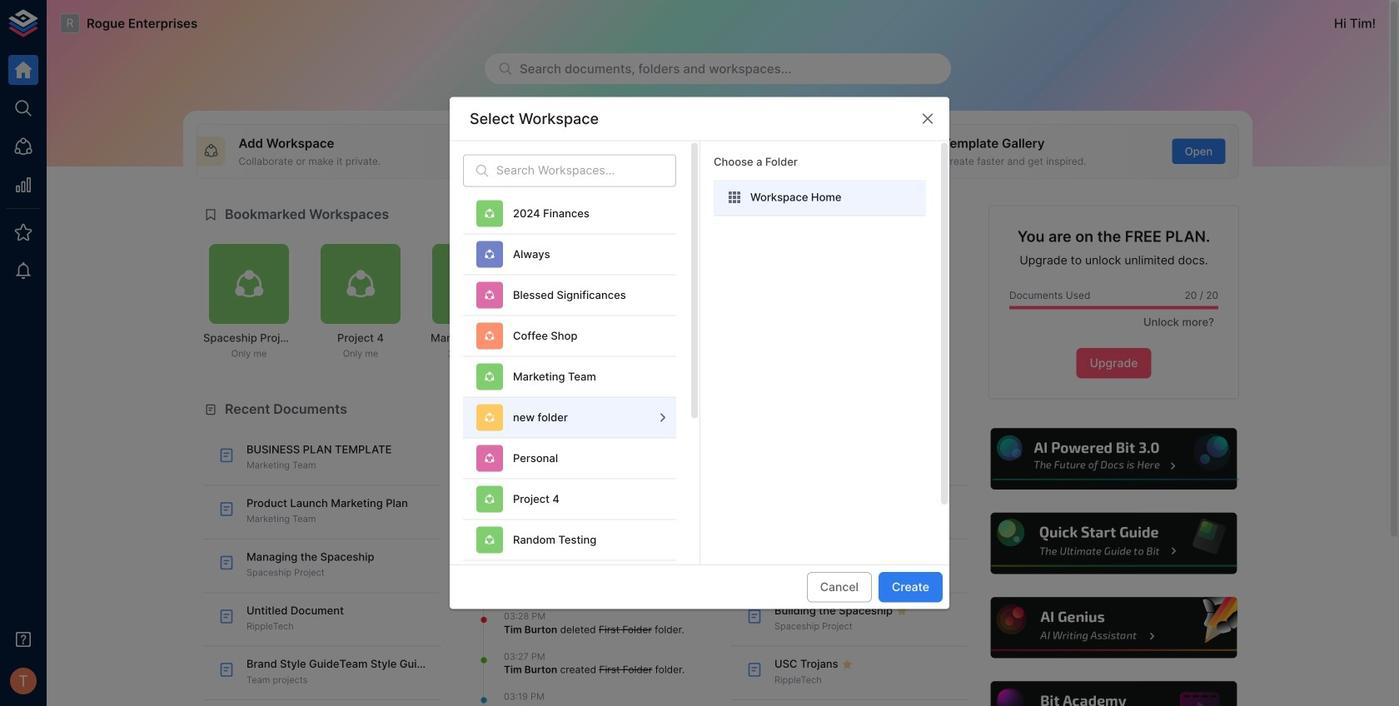 Task type: describe. For each thing, give the bounding box(es) containing it.
1 help image from the top
[[989, 426, 1239, 492]]

2 help image from the top
[[989, 511, 1239, 577]]



Task type: locate. For each thing, give the bounding box(es) containing it.
dialog
[[450, 97, 949, 706]]

4 help image from the top
[[989, 679, 1239, 706]]

Search Workspaces... text field
[[496, 154, 676, 187]]

help image
[[989, 426, 1239, 492], [989, 511, 1239, 577], [989, 595, 1239, 661], [989, 679, 1239, 706]]

3 help image from the top
[[989, 595, 1239, 661]]



Task type: vqa. For each thing, say whether or not it's contained in the screenshot.
Thesis "image"
no



